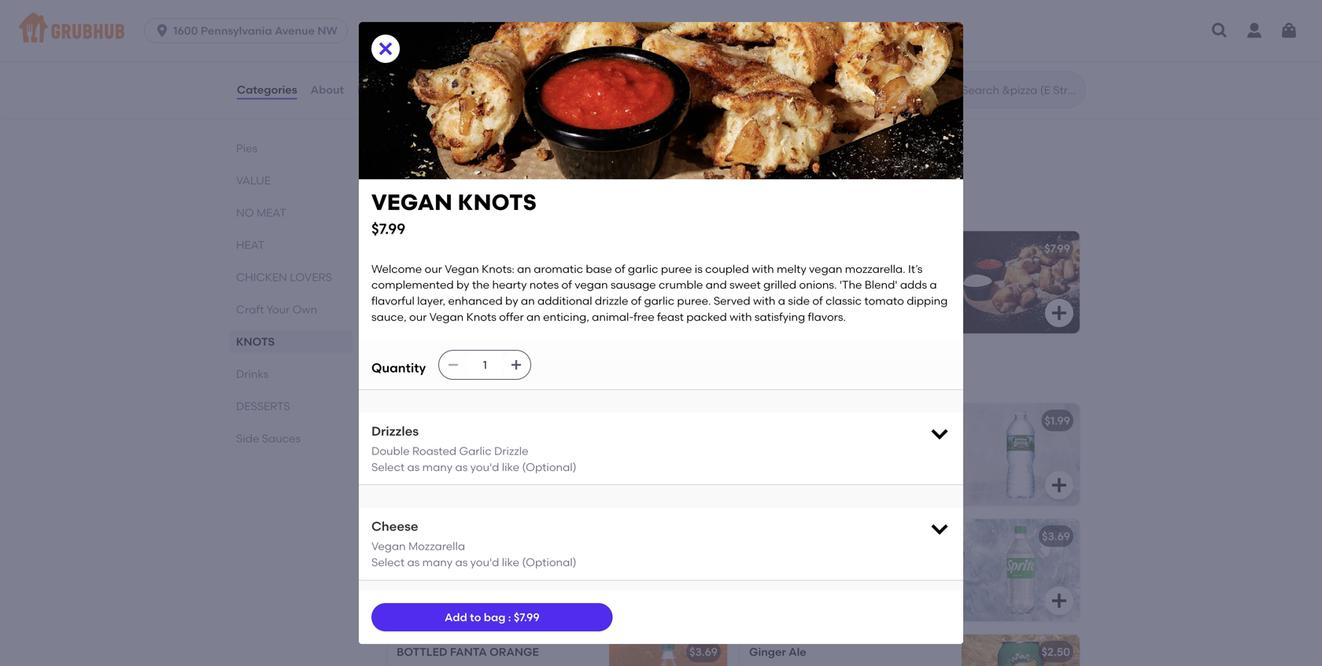 Task type: describe. For each thing, give the bounding box(es) containing it.
complemented
[[372, 278, 454, 292]]

welcome our vegan knots: an aromatic base of garlic puree is coupled with melty vegan mozzarella. it's complemented by the hearty notes of vegan sausage crumble and sweet grilled onions. 'the blend' adds a flavorful layer, enhanced by an additional drizzle of garlic puree. served with a side of classic tomato dipping sauce, our vegan knots offer an enticing, animal-free feast packed with satisfying flavors.
[[372, 262, 951, 324]]

nw
[[318, 24, 338, 37]]

reviews
[[357, 83, 401, 96]]

free
[[634, 310, 655, 324]]

0 vertical spatial an
[[517, 262, 531, 276]]

packed
[[687, 310, 727, 324]]

puree
[[661, 262, 692, 276]]

0 horizontal spatial knots
[[236, 335, 275, 349]]

0 vertical spatial our
[[425, 262, 442, 276]]

as down "roasted"
[[407, 461, 420, 474]]

knots inside the vegan knots $7.99
[[458, 189, 537, 216]]

pies
[[236, 142, 258, 155]]

$13.99 +
[[682, 70, 721, 84]]

toppings
[[397, 125, 453, 138]]

many inside the drizzles double roasted garlic drizzle select as many as you'd like (optional)
[[422, 461, 453, 474]]

add to bag : $7.99
[[445, 611, 540, 624]]

mozzarella
[[408, 540, 465, 554]]

smartwater
[[397, 414, 474, 428]]

heat
[[236, 239, 265, 252]]

grilled
[[764, 278, 797, 292]]

aromatic
[[534, 262, 583, 276]]

by
[[501, 93, 515, 106]]

1600
[[173, 24, 198, 37]]

side sauces
[[236, 432, 301, 446]]

sauces
[[262, 432, 301, 446]]

(optional) inside the drizzles double roasted garlic drizzle select as many as you'd like (optional)
[[522, 461, 577, 474]]

chicken lovers
[[236, 271, 332, 284]]

drizzles
[[372, 424, 419, 439]]

bag
[[484, 611, 506, 624]]

2 vertical spatial with
[[730, 310, 752, 324]]

1 vertical spatial craft
[[236, 303, 264, 316]]

1 horizontal spatial knots
[[384, 194, 444, 215]]

categories
[[237, 83, 297, 96]]

$3.69 for bottled sprite image
[[1042, 530, 1071, 544]]

vegan knots $7.99
[[372, 189, 537, 238]]

remove
[[503, 109, 549, 122]]

drizzle
[[595, 294, 628, 308]]

to
[[439, 109, 454, 122]]

$7.99 button
[[740, 231, 1080, 334]]

you'd inside the drizzles double roasted garlic drizzle select as many as you'd like (optional)
[[470, 461, 499, 474]]

feast
[[657, 310, 684, 324]]

sausage
[[611, 278, 656, 292]]

lovers
[[290, 271, 332, 284]]

roasted
[[412, 445, 457, 458]]

1 vertical spatial vegan
[[429, 310, 464, 324]]

or
[[484, 109, 500, 122]]

avenue
[[275, 24, 315, 37]]

quantity
[[372, 361, 426, 376]]

orange
[[490, 646, 539, 659]]

0 horizontal spatial drinks
[[236, 368, 269, 381]]

side
[[788, 294, 810, 308]]

welcome
[[372, 262, 422, 276]]

like inside cheese vegan mozzarella select as many as you'd like (optional)
[[502, 556, 519, 570]]

of up additional
[[562, 278, 572, 292]]

drizzle
[[494, 445, 529, 458]]

the
[[472, 278, 490, 292]]

of down onions.
[[813, 294, 823, 308]]

onions.
[[799, 278, 837, 292]]

about
[[311, 83, 344, 96]]

double
[[372, 445, 410, 458]]

0 horizontal spatial vegan
[[575, 278, 608, 292]]

tomato
[[865, 294, 904, 308]]

bottled coke
[[397, 530, 482, 544]]

0 horizontal spatial by
[[457, 278, 470, 292]]

1 vertical spatial garlic
[[644, 294, 675, 308]]

craft your own by clicking below to add or remove toppings
[[397, 93, 572, 138]]

svg image inside 1600 pennsylvania avenue nw button
[[154, 23, 170, 39]]

bottled coke button
[[387, 520, 727, 622]]

cheese vegan mozzarella select as many as you'd like (optional)
[[372, 519, 577, 570]]

base
[[586, 262, 612, 276]]

$2.50
[[1042, 646, 1071, 659]]

like inside the drizzles double roasted garlic drizzle select as many as you'd like (optional)
[[502, 461, 519, 474]]

layer,
[[417, 294, 446, 308]]

ginger
[[749, 646, 786, 659]]

1 vertical spatial own
[[293, 303, 317, 316]]

mozzarella.
[[845, 262, 906, 276]]

you'd inside cheese vegan mozzarella select as many as you'd like (optional)
[[470, 556, 499, 570]]

puree.
[[677, 294, 711, 308]]

$1.99 button
[[740, 404, 1080, 506]]

ginger ale
[[749, 646, 807, 659]]

1 vertical spatial craft your own
[[236, 303, 317, 316]]

bottled coke image
[[609, 520, 727, 622]]

gnarlic knots image
[[962, 231, 1080, 334]]

vegan inside cheese vegan mozzarella select as many as you'd like (optional)
[[372, 540, 406, 554]]

1600 pennsylvania avenue nw button
[[144, 18, 354, 43]]

:
[[508, 611, 511, 624]]

many inside cheese vegan mozzarella select as many as you'd like (optional)
[[422, 556, 453, 570]]

no meat
[[236, 206, 286, 220]]

0 horizontal spatial your
[[267, 303, 290, 316]]

below
[[397, 109, 436, 122]]

meat
[[257, 206, 286, 220]]

bottled spring water image
[[962, 404, 1080, 506]]

knots
[[466, 310, 497, 324]]

0 vertical spatial craft your own
[[384, 23, 510, 43]]



Task type: locate. For each thing, give the bounding box(es) containing it.
vegan down base
[[575, 278, 608, 292]]

Input item quantity number field
[[468, 351, 502, 379]]

1 vertical spatial craft
[[397, 93, 433, 106]]

own
[[471, 70, 500, 84], [470, 93, 499, 106]]

1 vertical spatial bottled
[[397, 646, 447, 659]]

$7.99 inside button
[[1045, 242, 1071, 255]]

$13.99
[[682, 70, 714, 84]]

select inside the drizzles double roasted garlic drizzle select as many as you'd like (optional)
[[372, 461, 405, 474]]

2 like from the top
[[502, 556, 519, 570]]

own up craft your own pizza
[[472, 23, 510, 43]]

sauce,
[[372, 310, 407, 324]]

your for by
[[436, 93, 467, 106]]

0 vertical spatial craft
[[397, 70, 434, 84]]

own up or
[[470, 93, 499, 106]]

1 craft from the top
[[397, 70, 434, 84]]

craft for craft your own pizza
[[397, 70, 434, 84]]

is
[[695, 262, 703, 276]]

1 vertical spatial vegan
[[575, 278, 608, 292]]

bottled left coke
[[397, 530, 447, 544]]

blend'
[[865, 278, 898, 292]]

1 vertical spatial (optional)
[[522, 556, 577, 570]]

1 horizontal spatial by
[[505, 294, 518, 308]]

1 vertical spatial our
[[409, 310, 427, 324]]

like down "drizzle"
[[502, 461, 519, 474]]

by
[[457, 278, 470, 292], [505, 294, 518, 308]]

craft
[[397, 70, 434, 84], [397, 93, 433, 106]]

svg image inside main navigation "navigation"
[[1211, 21, 1230, 40]]

1 bottled from the top
[[397, 530, 447, 544]]

notes
[[530, 278, 559, 292]]

2 many from the top
[[422, 556, 453, 570]]

(optional)
[[522, 461, 577, 474], [522, 556, 577, 570]]

pennsylvania
[[201, 24, 272, 37]]

garlic up sausage
[[628, 262, 658, 276]]

many down mozzarella
[[422, 556, 453, 570]]

select down double
[[372, 461, 405, 474]]

animal-
[[592, 310, 634, 324]]

your down chicken lovers
[[267, 303, 290, 316]]

svg image
[[1280, 21, 1299, 40], [154, 23, 170, 39], [376, 39, 395, 58], [697, 304, 716, 323], [1050, 304, 1069, 323], [447, 359, 460, 372], [929, 423, 951, 445], [697, 476, 716, 495]]

with down served
[[730, 310, 752, 324]]

desserts
[[236, 400, 290, 413]]

0 vertical spatial bottled
[[397, 530, 447, 544]]

of
[[615, 262, 625, 276], [562, 278, 572, 292], [631, 294, 642, 308], [813, 294, 823, 308]]

0 vertical spatial your
[[437, 70, 468, 84]]

like up :
[[502, 556, 519, 570]]

1 vertical spatial by
[[505, 294, 518, 308]]

categories button
[[236, 61, 298, 118]]

an
[[517, 262, 531, 276], [521, 294, 535, 308], [527, 310, 541, 324]]

0 vertical spatial by
[[457, 278, 470, 292]]

fanta
[[450, 646, 487, 659]]

0 vertical spatial many
[[422, 461, 453, 474]]

an right offer
[[527, 310, 541, 324]]

2 vertical spatial vegan
[[372, 540, 406, 554]]

0 horizontal spatial a
[[778, 294, 786, 308]]

as
[[407, 461, 420, 474], [455, 461, 468, 474], [407, 556, 420, 570], [455, 556, 468, 570]]

an up hearty
[[517, 262, 531, 276]]

craft your own pizza image
[[609, 60, 727, 162]]

knots:
[[482, 262, 515, 276]]

bottled inside button
[[397, 530, 447, 544]]

own left pizza at the top of the page
[[471, 70, 500, 84]]

classic
[[826, 294, 862, 308]]

served
[[714, 294, 751, 308]]

add
[[457, 109, 481, 122]]

0 vertical spatial $3.69
[[1042, 530, 1071, 544]]

flavorful
[[372, 294, 415, 308]]

smartwater 1l image
[[609, 404, 727, 506]]

sweet
[[730, 278, 761, 292]]

1 vertical spatial your
[[267, 303, 290, 316]]

as down garlic
[[455, 461, 468, 474]]

many down "roasted"
[[422, 461, 453, 474]]

own for by
[[470, 93, 499, 106]]

drizzles double roasted garlic drizzle select as many as you'd like (optional)
[[372, 424, 577, 474]]

an down the notes
[[521, 294, 535, 308]]

flavors.
[[808, 310, 846, 324]]

chicken
[[236, 271, 287, 284]]

1 vertical spatial many
[[422, 556, 453, 570]]

0 vertical spatial you'd
[[470, 461, 499, 474]]

1 vertical spatial like
[[502, 556, 519, 570]]

0 vertical spatial garlic
[[628, 262, 658, 276]]

pizza
[[503, 70, 535, 84]]

hearty
[[492, 278, 527, 292]]

with up the satisfying
[[753, 294, 776, 308]]

bottled sprite image
[[962, 520, 1080, 622]]

0 vertical spatial select
[[372, 461, 405, 474]]

with
[[752, 262, 774, 276], [753, 294, 776, 308], [730, 310, 752, 324]]

2 select from the top
[[372, 556, 405, 570]]

vegan knots image
[[609, 231, 727, 334]]

1 vertical spatial an
[[521, 294, 535, 308]]

and
[[706, 278, 727, 292]]

coupled
[[705, 262, 749, 276]]

1 horizontal spatial vegan
[[809, 262, 843, 276]]

0 vertical spatial vegan
[[445, 262, 479, 276]]

our up complemented
[[425, 262, 442, 276]]

by up offer
[[505, 294, 518, 308]]

0 vertical spatial (optional)
[[522, 461, 577, 474]]

1 vertical spatial $3.69
[[690, 646, 718, 659]]

vegan
[[809, 262, 843, 276], [575, 278, 608, 292]]

$1.99
[[1045, 414, 1071, 428]]

select down cheese
[[372, 556, 405, 570]]

vegan up the
[[445, 262, 479, 276]]

craft your own down chicken lovers
[[236, 303, 317, 316]]

clicking
[[518, 93, 572, 106]]

0 vertical spatial own
[[472, 23, 510, 43]]

ginger ale image
[[962, 635, 1080, 667]]

knots up welcome
[[384, 194, 444, 215]]

1 horizontal spatial $7.99
[[514, 611, 540, 624]]

0 horizontal spatial own
[[293, 303, 317, 316]]

'the
[[840, 278, 862, 292]]

you'd down garlic
[[470, 461, 499, 474]]

of down sausage
[[631, 294, 642, 308]]

a up 'dipping'
[[930, 278, 937, 292]]

bottled for bottled coke
[[397, 530, 447, 544]]

search icon image
[[937, 80, 956, 99]]

as down coke
[[455, 556, 468, 570]]

drinks up desserts
[[236, 368, 269, 381]]

our
[[425, 262, 442, 276], [409, 310, 427, 324]]

(optional) inside cheese vegan mozzarella select as many as you'd like (optional)
[[522, 556, 577, 570]]

craft your own pizza
[[397, 70, 535, 84]]

1 horizontal spatial your
[[432, 23, 468, 43]]

0 vertical spatial own
[[471, 70, 500, 84]]

vegan down cheese
[[372, 540, 406, 554]]

your for pizza
[[437, 70, 468, 84]]

1 vertical spatial you'd
[[470, 556, 499, 570]]

$7.99 inside the vegan knots $7.99
[[372, 221, 406, 238]]

smartwater 1l
[[397, 414, 487, 428]]

$3.69 inside "button"
[[1042, 530, 1071, 544]]

2 craft from the top
[[397, 93, 433, 106]]

cheese
[[372, 519, 418, 535]]

vegan
[[445, 262, 479, 276], [429, 310, 464, 324], [372, 540, 406, 554]]

1 vertical spatial with
[[753, 294, 776, 308]]

select inside cheese vegan mozzarella select as many as you'd like (optional)
[[372, 556, 405, 570]]

Search &pizza (E Street) search field
[[960, 83, 1081, 98]]

bottled
[[397, 530, 447, 544], [397, 646, 447, 659]]

1 vertical spatial $7.99
[[1045, 242, 1071, 255]]

no
[[236, 206, 254, 220]]

0 horizontal spatial $7.99
[[372, 221, 406, 238]]

1 vertical spatial a
[[778, 294, 786, 308]]

2 you'd from the top
[[470, 556, 499, 570]]

1 horizontal spatial drinks
[[384, 367, 437, 387]]

melty
[[777, 262, 807, 276]]

of up sausage
[[615, 262, 625, 276]]

additional
[[538, 294, 592, 308]]

knots up knots:
[[458, 189, 537, 216]]

0 vertical spatial with
[[752, 262, 774, 276]]

0 horizontal spatial craft
[[236, 303, 264, 316]]

1 horizontal spatial own
[[472, 23, 510, 43]]

knots
[[458, 189, 537, 216], [384, 194, 444, 215], [236, 335, 275, 349]]

coke
[[450, 530, 482, 544]]

craft for craft your own by clicking below to add or remove toppings
[[397, 93, 433, 106]]

0 vertical spatial craft
[[384, 23, 428, 43]]

1 you'd from the top
[[470, 461, 499, 474]]

as down mozzarella
[[407, 556, 420, 570]]

by left the
[[457, 278, 470, 292]]

select
[[372, 461, 405, 474], [372, 556, 405, 570]]

2 vertical spatial $7.99
[[514, 611, 540, 624]]

1 horizontal spatial $3.69
[[1042, 530, 1071, 544]]

craft your own up craft your own pizza
[[384, 23, 510, 43]]

1l
[[477, 414, 487, 428]]

offer
[[499, 310, 524, 324]]

1 horizontal spatial craft your own
[[384, 23, 510, 43]]

your inside craft your own by clicking below to add or remove toppings
[[436, 93, 467, 106]]

$3.69 for the bottled fanta orange image
[[690, 646, 718, 659]]

1 select from the top
[[372, 461, 405, 474]]

you'd
[[470, 461, 499, 474], [470, 556, 499, 570]]

0 horizontal spatial $3.69
[[690, 646, 718, 659]]

0 horizontal spatial craft your own
[[236, 303, 317, 316]]

a
[[930, 278, 937, 292], [778, 294, 786, 308]]

a down grilled
[[778, 294, 786, 308]]

bottled for bottled fanta orange
[[397, 646, 447, 659]]

vegan up onions.
[[809, 262, 843, 276]]

0 vertical spatial $7.99
[[372, 221, 406, 238]]

0 vertical spatial your
[[432, 23, 468, 43]]

our down layer,
[[409, 310, 427, 324]]

+
[[714, 70, 721, 84]]

enhanced
[[448, 294, 503, 308]]

you'd down coke
[[470, 556, 499, 570]]

2 vertical spatial an
[[527, 310, 541, 324]]

with up grilled
[[752, 262, 774, 276]]

satisfying
[[755, 310, 805, 324]]

2 bottled from the top
[[397, 646, 447, 659]]

garlic up feast
[[644, 294, 675, 308]]

2 horizontal spatial knots
[[458, 189, 537, 216]]

drinks up smartwater at the left bottom of the page
[[384, 367, 437, 387]]

many
[[422, 461, 453, 474], [422, 556, 453, 570]]

craft inside craft your own by clicking below to add or remove toppings
[[397, 93, 433, 106]]

1 vertical spatial your
[[436, 93, 467, 106]]

1 like from the top
[[502, 461, 519, 474]]

0 vertical spatial like
[[502, 461, 519, 474]]

own inside craft your own by clicking below to add or remove toppings
[[470, 93, 499, 106]]

main navigation navigation
[[0, 0, 1322, 61]]

0 vertical spatial vegan
[[809, 262, 843, 276]]

1 vertical spatial own
[[470, 93, 499, 106]]

own for pizza
[[471, 70, 500, 84]]

$3.69 button
[[740, 520, 1080, 622]]

1 many from the top
[[422, 461, 453, 474]]

dipping
[[907, 294, 948, 308]]

2 (optional) from the top
[[522, 556, 577, 570]]

1 horizontal spatial a
[[930, 278, 937, 292]]

about button
[[310, 61, 345, 118]]

ale
[[789, 646, 807, 659]]

svg image
[[1211, 21, 1230, 40], [697, 132, 716, 151], [510, 359, 523, 372], [1050, 476, 1069, 495], [929, 518, 951, 540], [1050, 592, 1069, 611]]

own down lovers
[[293, 303, 317, 316]]

1 (optional) from the top
[[522, 461, 577, 474]]

knots down chicken
[[236, 335, 275, 349]]

bottled left fanta
[[397, 646, 447, 659]]

craft up 'reviews'
[[384, 23, 428, 43]]

bottled fanta orange image
[[609, 635, 727, 667]]

your up craft your own pizza
[[432, 23, 468, 43]]

2 horizontal spatial $7.99
[[1045, 242, 1071, 255]]

vegan down layer,
[[429, 310, 464, 324]]

$7.99
[[372, 221, 406, 238], [1045, 242, 1071, 255], [514, 611, 540, 624]]

0 vertical spatial a
[[930, 278, 937, 292]]

craft down chicken
[[236, 303, 264, 316]]

vegan
[[372, 189, 453, 216]]

1 horizontal spatial craft
[[384, 23, 428, 43]]

1 vertical spatial select
[[372, 556, 405, 570]]

enticing,
[[543, 310, 589, 324]]



Task type: vqa. For each thing, say whether or not it's contained in the screenshot.
top (Optional)
yes



